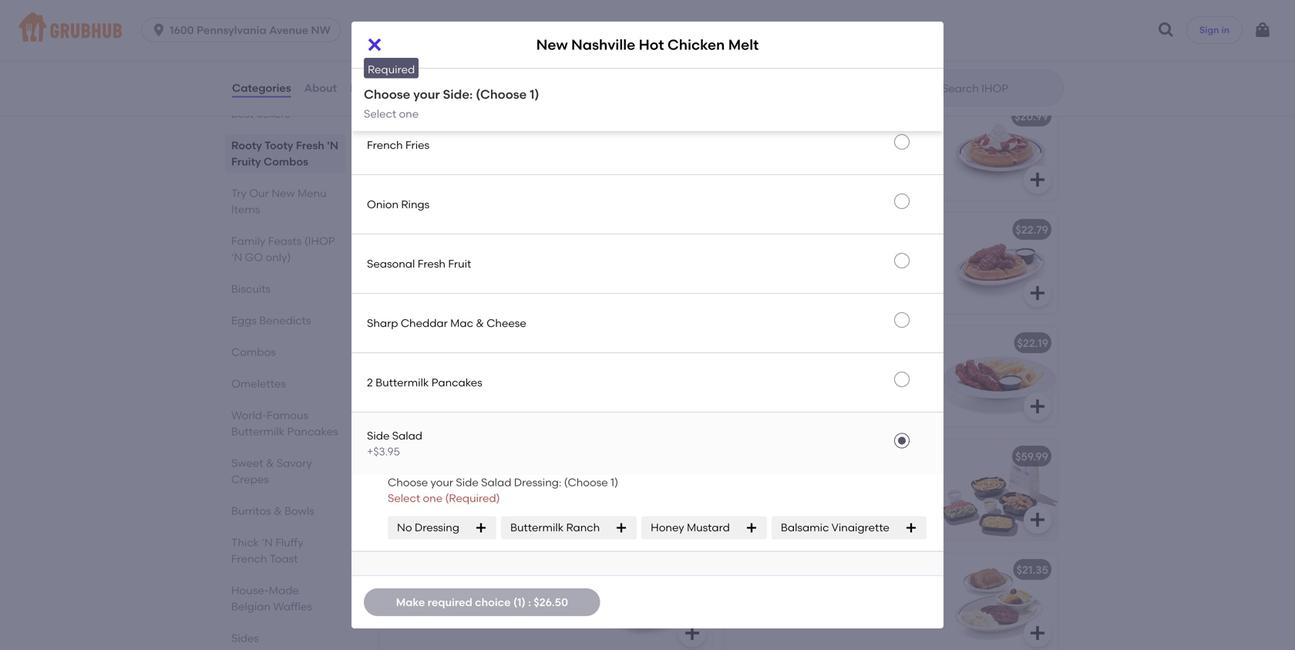 Task type: describe. For each thing, give the bounding box(es) containing it.
0 vertical spatial pieces
[[490, 261, 525, 274]]

seasonal
[[367, 257, 415, 270]]

& inside choice of belgian, strawberry cheesecake or oreo® cookie crumble waffle, 2 eggs* your way, 2 bacon strips or pork sausage links & hash browns.
[[567, 179, 575, 192]]

new for new tomato basil soup
[[389, 450, 413, 463]]

chicken for strips
[[848, 337, 892, 350]]

try
[[231, 187, 247, 200]]

belgian,
[[442, 132, 484, 145]]

0 horizontal spatial choice
[[475, 596, 511, 609]]

family feasts (ihop 'n go only)
[[231, 234, 335, 264]]

creamy inside golden-brown belgian waffle filled with oreo® cookie pieces & topped with creamy cheesecake mousse, more oreo® cookie pieces & whipped topping.
[[413, 276, 453, 289]]

1 vertical spatial 1)
[[530, 87, 539, 102]]

select left many
[[364, 14, 396, 27]]

rooty
[[231, 139, 262, 152]]

house-made belgian waffles
[[231, 584, 312, 613]]

cage-
[[848, 601, 879, 614]]

sausages,
[[734, 601, 787, 614]]

tomato
[[415, 450, 455, 463]]

1 vertical spatial pieces
[[496, 292, 530, 305]]

belgian inside house-made belgian waffles
[[231, 600, 271, 613]]

tender
[[389, 585, 425, 598]]

1) inside choose your side salad dressing: (choose 1) select one (required)
[[611, 476, 619, 489]]

golden-brown belgian waffle topped with 4 buttermilk crispy chicken strips tossed in spicy nashville hot sauce & served with a side of ranch dressing.
[[734, 245, 918, 321]]

crispy for nashville
[[812, 337, 846, 350]]

nw
[[311, 24, 331, 37]]

fresh strawberries & cream biscuit with 2 eggs*, 2 hickory-smoked bacon strips or pork sausage links & hash browns. button
[[379, 0, 713, 86]]

svg image for new fresh strawberries & cream biscuit combo image at the top
[[683, 57, 702, 76]]

fresh inside rooty tooty fresh 'n fruity combos
[[296, 139, 325, 152]]

your inside choice of belgian, strawberry cheesecake or oreo® cookie crumble waffle, 2 eggs* your way, 2 bacon strips or pork sausage links & hash browns.
[[518, 163, 540, 176]]

sauce
[[804, 292, 835, 305]]

$20.99 for new strawberry cheesecake waffle 'image'
[[1015, 110, 1049, 123]]

strips inside fresh strawberries & cream biscuit with 2 eggs*, 2 hickory-smoked bacon strips or pork sausage links & hash browns.
[[425, 50, 453, 63]]

1 vertical spatial beef
[[389, 601, 412, 614]]

0 vertical spatial oreo®
[[413, 261, 451, 274]]

only)
[[266, 251, 291, 264]]

cheddar inside 16 pieces of buttermilk crispy chicken breast strips, served with a side salad, a basket of french fries, and creamy sharp cheddar mac & cheese.  serves 4.
[[810, 519, 858, 532]]

crispy inside the golden-brown belgian waffle topped with 4 buttermilk crispy chicken strips tossed in spicy nashville hot sauce & served with a side of ranch dressing.
[[865, 261, 896, 274]]

brown for 4
[[777, 245, 810, 258]]

0 horizontal spatial combo
[[452, 110, 492, 123]]

nashville inside the golden-brown belgian waffle topped with 4 buttermilk crispy chicken strips tossed in spicy nashville hot sauce & served with a side of ranch dressing.
[[734, 292, 781, 305]]

0 vertical spatial waffle
[[415, 110, 450, 123]]

rich
[[545, 585, 564, 598]]

cheesecake inside golden-brown belgian waffle filled with oreo® cookie pieces & topped with creamy cheesecake mousse, more oreo® cookie pieces & whipped topping.
[[456, 276, 519, 289]]

new 55+ pot roast image
[[597, 553, 713, 650]]

sellers
[[256, 107, 290, 120]]

biscuits
[[231, 282, 271, 295]]

0 vertical spatial 1)
[[530, 71, 539, 86]]

fresh inside golden-brown belgian waffle topped with creamy cheesecake mousse, fresh strawberries & whipped topping.
[[780, 163, 805, 176]]

new impossible™ plant-based sausage power combo image
[[942, 553, 1058, 650]]

cookie inside choice of belgian, strawberry cheesecake or oreo® cookie crumble waffle, 2 eggs* your way, 2 bacon strips or pork sausage links & hash browns.
[[504, 147, 541, 160]]

with inside five buttermilk crispy chicken strips tossed in nashville hot sauce. served with choice of dipping sauce.
[[734, 390, 756, 403]]

4.
[[814, 534, 823, 547]]

topped for golden-brown belgian waffle topped with 4 buttermilk crispy chicken strips tossed in spicy nashville hot sauce & served with a side of ranch dressing.
[[734, 261, 773, 274]]

new nashville hot chicken & waffles image
[[942, 213, 1058, 313]]

svg image for new nashville hot chicken & waffles image
[[1029, 284, 1047, 302]]

pennsylvania
[[197, 24, 267, 37]]

new buttermilk biscuit image
[[942, 0, 1058, 86]]

& inside 16 pieces of buttermilk crispy chicken breast strips, served with a side salad, a basket of french fries, and creamy sharp cheddar mac & cheese.  serves 4.
[[887, 519, 895, 532]]

side inside side salad +$3.95
[[367, 429, 390, 442]]

choose your side salad dressing: (choose 1) select one (required)
[[388, 476, 619, 505]]

topped for golden-brown belgian waffle topped with creamy cheesecake mousse, fresh strawberries & whipped topping.
[[734, 147, 773, 160]]

spicy
[[857, 276, 884, 289]]

french fries
[[367, 138, 430, 152]]

select down 'required'
[[364, 91, 396, 104]]

a up fries,
[[866, 487, 873, 501]]

oreo® inside choice of belgian, strawberry cheesecake or oreo® cookie crumble waffle, 2 eggs* your way, 2 bacon strips or pork sausage links & hash browns.
[[470, 147, 502, 160]]

svg image for new buttermilk biscuit 'image'
[[1029, 57, 1047, 76]]

new 55+ pot roast
[[389, 563, 488, 576]]

1 horizontal spatial waffle
[[539, 223, 573, 236]]

1 vertical spatial cookie
[[459, 292, 493, 305]]

1 vertical spatial one
[[399, 107, 419, 120]]

free
[[879, 601, 900, 614]]

cheesecake inside golden-brown belgian waffle topped with creamy cheesecake mousse, fresh strawberries & whipped topping.
[[842, 147, 905, 160]]

(1)
[[513, 596, 526, 609]]

links inside fresh strawberries & cream biscuit with 2 eggs*, 2 hickory-smoked bacon strips or pork sausage links & hash browns.
[[542, 50, 565, 63]]

new for new waffle combo
[[389, 110, 413, 123]]

2 buttermilk pancakes button
[[352, 353, 944, 412]]

buttermilk inside 16 pieces of buttermilk crispy chicken breast strips, served with a side salad, a basket of french fries, and creamy sharp cheddar mac & cheese.  serves 4.
[[797, 472, 850, 485]]

vinaigrette
[[832, 521, 890, 534]]

strips inside the golden-brown belgian waffle topped with 4 buttermilk crispy chicken strips tossed in spicy nashville hot sauce & served with a side of ranch dressing.
[[777, 276, 805, 289]]

go
[[245, 251, 263, 264]]

thick 'n fluffy french toast
[[231, 536, 304, 565]]

crisp.
[[542, 487, 570, 501]]

choice of belgian, strawberry cheesecake or oreo® cookie crumble waffle, 2 eggs* your way, 2 bacon strips or pork sausage links & hash browns.
[[389, 132, 575, 207]]

about
[[304, 81, 337, 94]]

1 vertical spatial combo
[[980, 563, 1019, 576]]

served inside warm & flaky buttermilk biscuit served with whipped real butter.
[[734, 34, 769, 47]]

2 left the 'eggs*'
[[476, 163, 482, 176]]

pot
[[437, 563, 455, 576]]

buttermilk ranch
[[511, 521, 600, 534]]

select down reviews
[[364, 107, 396, 120]]

2 buttermilk pancakes
[[367, 376, 483, 389]]

strips inside choice of belgian, strawberry cheesecake or oreo® cookie crumble waffle, 2 eggs* your way, 2 bacon strips or pork sausage links & hash browns.
[[425, 179, 453, 192]]

new for new 55+ pot roast
[[389, 563, 413, 576]]

1 vertical spatial crumble
[[490, 223, 536, 236]]

1 vertical spatial combos
[[231, 345, 276, 359]]

mousse, inside golden-brown belgian waffle topped with creamy cheesecake mousse, fresh strawberries & whipped topping.
[[734, 163, 777, 176]]

or down waffle,
[[456, 179, 466, 192]]

+$3.95
[[367, 445, 400, 458]]

real
[[844, 34, 864, 47]]

whipped inside golden-brown belgian waffle filled with oreo® cookie pieces & topped with creamy cheesecake mousse, more oreo® cookie pieces & whipped topping.
[[389, 308, 434, 321]]

salad,
[[734, 503, 766, 516]]

multigrain
[[863, 632, 916, 645]]

links inside choice of belgian, strawberry cheesecake or oreo® cookie crumble waffle, 2 eggs* your way, 2 bacon strips or pork sausage links & hash browns.
[[542, 179, 565, 192]]

crispy inside five buttermilk crispy chicken strips tossed in nashville hot sauce. served with choice of dipping sauce.
[[813, 358, 844, 372]]

$20.99 for the new oreo® cookie crumble waffle image
[[669, 223, 703, 236]]

bacon inside choice of belgian, strawberry cheesecake or oreo® cookie crumble waffle, 2 eggs* your way, 2 bacon strips or pork sausage links & hash browns.
[[389, 179, 423, 192]]

of inside the 2  impossible™ plant-based sausages, scrambled cage-free egg whites, seasonal fresh fruit & choice of 2 protein pancakes or multigrain toast.
[[734, 632, 745, 645]]

pancakes inside the world-famous buttermilk pancakes
[[287, 425, 338, 438]]

hot inside five buttermilk crispy chicken strips tossed in nashville hot sauce. served with choice of dipping sauce.
[[833, 374, 850, 387]]

a down strips,
[[769, 503, 776, 516]]

mac
[[451, 317, 473, 330]]

nashville for new nashville crispy chicken strips & fries
[[761, 337, 809, 350]]

tooty
[[264, 139, 293, 152]]

0 vertical spatial one
[[399, 91, 419, 104]]

new for new impossible™ plant-based sausage power combo
[[734, 563, 758, 576]]

brown for creamy
[[777, 132, 810, 145]]

new buttermilk crispy chicken family feast image
[[942, 440, 1058, 540]]

with inside creamy tomato basil soup topped with a decadent four-cheese crisp.
[[389, 487, 411, 501]]

you'd
[[461, 14, 489, 27]]

mousse, inside golden-brown belgian waffle filled with oreo® cookie pieces & topped with creamy cheesecake mousse, more oreo® cookie pieces & whipped topping.
[[521, 276, 564, 289]]

eggs*,
[[422, 34, 454, 47]]

and
[[895, 503, 915, 516]]

2 down strawberries on the top left
[[456, 34, 463, 47]]

cheese.
[[734, 534, 774, 547]]

topped inside golden-brown belgian waffle filled with oreo® cookie pieces & topped with creamy cheesecake mousse, more oreo® cookie pieces & whipped topping.
[[538, 261, 577, 274]]

salad inside choose your side salad dressing: (choose 1) select one (required)
[[481, 476, 512, 489]]

reviews button
[[349, 60, 394, 116]]

famous
[[267, 409, 309, 422]]

pancakes inside button
[[432, 376, 483, 389]]

0 horizontal spatial oreo®
[[415, 223, 447, 236]]

in inside button
[[1222, 24, 1230, 35]]

try our new menu items
[[231, 187, 327, 216]]

with inside fresh strawberries & cream biscuit with 2 eggs*, 2 hickory-smoked bacon strips or pork sausage links & hash browns.
[[389, 34, 411, 47]]

golden- for golden-brown belgian waffle topped with creamy cheesecake mousse, fresh strawberries & whipped topping.
[[734, 132, 777, 145]]

creamy inside golden-brown belgian waffle topped with creamy cheesecake mousse, fresh strawberries & whipped topping.
[[800, 147, 840, 160]]

no
[[397, 521, 412, 534]]

55+
[[415, 563, 435, 576]]

1 horizontal spatial waffles
[[890, 223, 930, 236]]

crispy inside 16 pieces of buttermilk crispy chicken breast strips, served with a side salad, a basket of french fries, and creamy sharp cheddar mac & cheese.  serves 4.
[[853, 472, 884, 485]]

svg image inside the 1600 pennsylvania avenue nw button
[[151, 22, 167, 38]]

no dressing
[[397, 521, 460, 534]]

of up "balsamic vinaigrette"
[[816, 503, 826, 516]]

side inside choose your side salad dressing: (choose 1) select one (required)
[[456, 476, 479, 489]]

creamy
[[389, 472, 431, 485]]

belgian for cookie
[[467, 245, 507, 258]]

0 vertical spatial cookie
[[453, 261, 488, 274]]

fluffy
[[275, 536, 304, 549]]

new for new oreo® cookie crumble waffle
[[389, 223, 413, 236]]

honey mustard
[[651, 521, 730, 534]]

new nashville crispy chicken strips & fries
[[734, 337, 963, 350]]

cream
[[498, 18, 535, 31]]

dipping
[[810, 390, 850, 403]]

tender slow-braised beef in a rich beef gravy.
[[389, 585, 564, 614]]

choice inside five buttermilk crispy chicken strips tossed in nashville hot sauce. served with choice of dipping sauce.
[[759, 390, 794, 403]]

your up new waffle combo
[[413, 87, 440, 102]]

protein
[[756, 632, 793, 645]]

new for new buttermilk crispy chicken family feast
[[734, 450, 758, 463]]

gravy.
[[415, 601, 446, 614]]

side inside 16 pieces of buttermilk crispy chicken breast strips, served with a side salad, a basket of french fries, and creamy sharp cheddar mac & cheese.  serves 4.
[[875, 487, 897, 501]]

new waffle combo image
[[597, 99, 713, 200]]

choice inside the 2  impossible™ plant-based sausages, scrambled cage-free egg whites, seasonal fresh fruit & choice of 2 protein pancakes or multigrain toast.
[[885, 616, 920, 630]]

2 up side salad +$3.95
[[367, 376, 373, 389]]

new fresh strawberries & cream biscuit combo image
[[597, 0, 713, 86]]

sausage inside choice of belgian, strawberry cheesecake or oreo® cookie crumble waffle, 2 eggs* your way, 2 bacon strips or pork sausage links & hash browns.
[[495, 179, 540, 192]]

1600
[[170, 24, 194, 37]]

burritos
[[231, 504, 271, 517]]

sharp inside 16 pieces of buttermilk crispy chicken breast strips, served with a side salad, a basket of french fries, and creamy sharp cheddar mac & cheese.  serves 4.
[[777, 519, 808, 532]]

new nashville hot chicken & waffles
[[734, 223, 930, 236]]

pancakes
[[796, 632, 847, 645]]

strawberry
[[486, 132, 544, 145]]

Search IHOP search field
[[941, 81, 1059, 96]]

whipped inside warm & flaky buttermilk biscuit served with whipped real butter.
[[796, 34, 842, 47]]

benedicts
[[259, 314, 311, 327]]

0 vertical spatial beef
[[497, 585, 521, 598]]

a inside the golden-brown belgian waffle topped with 4 buttermilk crispy chicken strips tossed in spicy nashville hot sauce & served with a side of ranch dressing.
[[911, 292, 918, 305]]

new for new nashville hot chicken & waffles
[[734, 223, 758, 236]]

butter.
[[867, 34, 901, 47]]

many
[[414, 14, 444, 27]]

french inside thick 'n fluffy french toast
[[231, 552, 267, 565]]

sharp cheddar mac & cheese
[[367, 317, 527, 330]]

four-
[[477, 487, 502, 501]]

golden-brown belgian waffle topped with creamy cheesecake mousse, fresh strawberries & whipped topping.
[[734, 132, 905, 192]]

cheesecake
[[389, 147, 454, 160]]

sign
[[1200, 24, 1220, 35]]

brown for oreo®
[[432, 245, 465, 258]]

nashville for new nashville hot chicken & waffles
[[761, 223, 809, 236]]

served inside 16 pieces of buttermilk crispy chicken breast strips, served with a side salad, a basket of french fries, and creamy sharp cheddar mac & cheese.  serves 4.
[[804, 487, 839, 501]]

fresh inside the 2  impossible™ plant-based sausages, scrambled cage-free egg whites, seasonal fresh fruit & choice of 2 protein pancakes or multigrain toast.
[[822, 616, 848, 630]]

buttermilk down cheese
[[511, 521, 564, 534]]

(optional)
[[512, 14, 565, 27]]

fresh strawberries & cream biscuit with 2 eggs*, 2 hickory-smoked bacon strips or pork sausage links & hash browns.
[[389, 18, 575, 78]]

1 choose your side: (choose 1) select one from the top
[[364, 71, 539, 104]]

chicken inside 16 pieces of buttermilk crispy chicken breast strips, served with a side salad, a basket of french fries, and creamy sharp cheddar mac & cheese.  serves 4.
[[886, 472, 927, 485]]

your inside choose your side salad dressing: (choose 1) select one (required)
[[431, 476, 454, 489]]

new nashville crispy chicken strips & fries image
[[942, 326, 1058, 426]]

pork inside fresh strawberries & cream biscuit with 2 eggs*, 2 hickory-smoked bacon strips or pork sausage links & hash browns.
[[469, 50, 493, 63]]

buttermilk up strips,
[[761, 450, 815, 463]]

seasonal fresh fruit button
[[352, 235, 944, 293]]

burritos & bowls
[[231, 504, 314, 517]]

0 horizontal spatial cookie
[[450, 223, 487, 236]]

mustard
[[687, 521, 730, 534]]

new tomato basil soup
[[389, 450, 513, 463]]

strips inside five buttermilk crispy chicken strips tossed in nashville hot sauce. served with choice of dipping sauce.
[[890, 358, 918, 372]]

pieces inside 16 pieces of buttermilk crispy chicken breast strips, served with a side salad, a basket of french fries, and creamy sharp cheddar mac & cheese.  serves 4.
[[747, 472, 781, 485]]

melt
[[729, 36, 759, 53]]

hash inside fresh strawberries & cream biscuit with 2 eggs*, 2 hickory-smoked bacon strips or pork sausage links & hash browns.
[[389, 65, 414, 78]]

french inside 16 pieces of buttermilk crispy chicken breast strips, served with a side salad, a basket of french fries, and creamy sharp cheddar mac & cheese.  serves 4.
[[829, 503, 865, 516]]

buttermilk inside warm & flaky buttermilk biscuit served with whipped real butter.
[[809, 18, 862, 31]]

2 left the "eggs*,"
[[413, 34, 419, 47]]

cheese
[[502, 487, 540, 501]]

hot inside the golden-brown belgian waffle topped with 4 buttermilk crispy chicken strips tossed in spicy nashville hot sauce & served with a side of ranch dressing.
[[784, 292, 801, 305]]

or inside fresh strawberries & cream biscuit with 2 eggs*, 2 hickory-smoked bacon strips or pork sausage links & hash browns.
[[456, 50, 466, 63]]

1 sauce. from the top
[[853, 374, 887, 387]]

1600 pennsylvania avenue nw
[[170, 24, 331, 37]]

pork inside choice of belgian, strawberry cheesecake or oreo® cookie crumble waffle, 2 eggs* your way, 2 bacon strips or pork sausage links & hash browns.
[[469, 179, 493, 192]]

topped for creamy tomato basil soup topped with a decadent four-cheese crisp.
[[530, 472, 569, 485]]

in inside the golden-brown belgian waffle topped with 4 buttermilk crispy chicken strips tossed in spicy nashville hot sauce & served with a side of ranch dressing.
[[845, 276, 854, 289]]

'n inside family feasts (ihop 'n go only)
[[231, 251, 242, 264]]

impossible™ for plant-
[[761, 563, 825, 576]]

about button
[[304, 60, 338, 116]]



Task type: locate. For each thing, give the bounding box(es) containing it.
creamy inside 16 pieces of buttermilk crispy chicken breast strips, served with a side salad, a basket of french fries, and creamy sharp cheddar mac & cheese.  serves 4.
[[734, 519, 774, 532]]

as left you'd
[[446, 14, 458, 27]]

0 vertical spatial hot
[[639, 36, 664, 53]]

svg image down and
[[905, 522, 918, 534]]

buttermilk inside the 2 buttermilk pancakes button
[[376, 376, 429, 389]]

cheesecake down fruit
[[456, 276, 519, 289]]

0 vertical spatial choose
[[364, 71, 411, 86]]

nashville up dipping
[[783, 374, 830, 387]]

a up strips
[[911, 292, 918, 305]]

choose up choice
[[364, 71, 411, 86]]

4
[[800, 261, 806, 274]]

served up basket at the bottom of the page
[[804, 487, 839, 501]]

fries down new waffle combo
[[406, 138, 430, 152]]

choose your side: (choose 1) select one
[[364, 71, 539, 104], [364, 87, 539, 120]]

1 vertical spatial crispy
[[818, 450, 852, 463]]

a inside tender slow-braised beef in a rich beef gravy.
[[535, 585, 542, 598]]

cheesecake up the strawberries
[[842, 147, 905, 160]]

0 vertical spatial pork
[[469, 50, 493, 63]]

plant-
[[827, 563, 860, 576]]

belgian down 'new oreo® cookie crumble waffle'
[[467, 245, 507, 258]]

with inside warm & flaky buttermilk biscuit served with whipped real butter.
[[772, 34, 793, 47]]

0 vertical spatial tossed
[[808, 276, 842, 289]]

belgian down new nashville hot chicken & waffles
[[813, 245, 852, 258]]

family inside family feasts (ihop 'n go only)
[[231, 234, 266, 248]]

or down fruit
[[850, 632, 860, 645]]

combo right power
[[980, 563, 1019, 576]]

1 side: from the top
[[443, 71, 473, 86]]

1 vertical spatial family
[[901, 450, 936, 463]]

1 vertical spatial oreo®
[[415, 223, 447, 236]]

side
[[734, 308, 756, 321], [875, 487, 897, 501]]

1 hash from the top
[[389, 65, 414, 78]]

hash up reviews
[[389, 65, 414, 78]]

svg image
[[683, 57, 702, 76], [1029, 57, 1047, 76], [1029, 284, 1047, 302], [475, 522, 487, 534], [905, 522, 918, 534]]

new nashville hot chicken melt
[[536, 36, 759, 53]]

1 vertical spatial sharp
[[777, 519, 808, 532]]

0 vertical spatial oreo®
[[470, 147, 502, 160]]

chicken down new nashville crispy chicken strips & fries
[[847, 358, 888, 372]]

brown inside golden-brown belgian waffle filled with oreo® cookie pieces & topped with creamy cheesecake mousse, more oreo® cookie pieces & whipped topping.
[[432, 245, 465, 258]]

or inside the 2  impossible™ plant-based sausages, scrambled cage-free egg whites, seasonal fresh fruit & choice of 2 protein pancakes or multigrain toast.
[[850, 632, 860, 645]]

strips down the "eggs*,"
[[425, 50, 453, 63]]

2 horizontal spatial fresh
[[418, 257, 446, 270]]

1 horizontal spatial sharp
[[777, 519, 808, 532]]

1 browns. from the top
[[417, 65, 457, 78]]

side salad +$3.95
[[367, 429, 423, 458]]

2 horizontal spatial whipped
[[796, 34, 842, 47]]

family up go
[[231, 234, 266, 248]]

creamy up cheese.
[[734, 519, 774, 532]]

1 horizontal spatial choice
[[759, 390, 794, 403]]

bacon inside fresh strawberries & cream biscuit with 2 eggs*, 2 hickory-smoked bacon strips or pork sausage links & hash browns.
[[389, 50, 423, 63]]

golden- inside golden-brown belgian waffle topped with creamy cheesecake mousse, fresh strawberries & whipped topping.
[[734, 132, 777, 145]]

sharp cheddar mac & cheese button
[[352, 294, 944, 353]]

bacon up 'required'
[[389, 50, 423, 63]]

cheddar down more
[[401, 317, 448, 330]]

brown inside golden-brown belgian waffle topped with creamy cheesecake mousse, fresh strawberries & whipped topping.
[[777, 132, 810, 145]]

1 horizontal spatial fries
[[938, 337, 963, 350]]

hash inside choice of belgian, strawberry cheesecake or oreo® cookie crumble waffle, 2 eggs* your way, 2 bacon strips or pork sausage links & hash browns.
[[389, 194, 414, 207]]

new inside try our new menu items
[[272, 187, 295, 200]]

(choose
[[476, 71, 527, 86], [476, 87, 527, 102], [564, 476, 608, 489]]

chicken up and
[[886, 472, 927, 485]]

savory
[[277, 457, 312, 470]]

new for new nashville crispy chicken strips & fries
[[734, 337, 758, 350]]

family left feast
[[901, 450, 936, 463]]

0 horizontal spatial topping.
[[437, 308, 481, 321]]

links
[[542, 50, 565, 63], [542, 179, 565, 192]]

1 vertical spatial tossed
[[734, 374, 769, 387]]

chicken for &
[[834, 223, 877, 236]]

'n left go
[[231, 251, 242, 264]]

1 bacon from the top
[[389, 50, 423, 63]]

waffle left 'filled'
[[509, 245, 541, 258]]

eggs benedicts
[[231, 314, 311, 327]]

waffle for cookie
[[509, 245, 541, 258]]

choice left dipping
[[759, 390, 794, 403]]

buttermilk
[[376, 376, 429, 389], [231, 425, 285, 438], [761, 450, 815, 463], [511, 521, 564, 534]]

golden-
[[734, 132, 777, 145], [389, 245, 432, 258], [734, 245, 777, 258]]

fruity
[[231, 155, 261, 168]]

topped
[[734, 147, 773, 160], [538, 261, 577, 274], [734, 261, 773, 274], [530, 472, 569, 485]]

2 hash from the top
[[389, 194, 414, 207]]

sweet & savory crepes
[[231, 457, 312, 486]]

2 vertical spatial one
[[423, 492, 443, 505]]

0 horizontal spatial 'n
[[231, 251, 242, 264]]

ranch
[[566, 521, 600, 534]]

or down belgian,
[[457, 147, 467, 160]]

0 vertical spatial $20.99
[[1015, 110, 1049, 123]]

slow-
[[427, 585, 455, 598]]

1 vertical spatial (choose
[[476, 87, 527, 102]]

a down creamy on the bottom of page
[[413, 487, 420, 501]]

whipped inside golden-brown belgian waffle topped with creamy cheesecake mousse, fresh strawberries & whipped topping.
[[734, 179, 780, 192]]

1 vertical spatial served
[[849, 292, 883, 305]]

in right sign at the top of page
[[1222, 24, 1230, 35]]

chicken inside five buttermilk crispy chicken strips tossed in nashville hot sauce. served with choice of dipping sauce.
[[847, 358, 888, 372]]

$21.35
[[1017, 563, 1049, 576]]

ranch
[[771, 308, 802, 321]]

belgian
[[813, 132, 852, 145], [467, 245, 507, 258], [813, 245, 852, 258], [231, 600, 271, 613]]

main navigation navigation
[[0, 0, 1296, 60]]

2 horizontal spatial creamy
[[800, 147, 840, 160]]

svg image down (required)
[[475, 522, 487, 534]]

buttermilk up real
[[809, 18, 862, 31]]

fruit
[[448, 257, 471, 270]]

mac
[[860, 519, 884, 532]]

0 vertical spatial french
[[367, 138, 403, 152]]

rings
[[401, 198, 430, 211]]

(choose inside choose your side salad dressing: (choose 1) select one (required)
[[564, 476, 608, 489]]

thick
[[231, 536, 259, 549]]

chicken inside the golden-brown belgian waffle topped with 4 buttermilk crispy chicken strips tossed in spicy nashville hot sauce & served with a side of ranch dressing.
[[734, 276, 775, 289]]

'n inside thick 'n fluffy french toast
[[262, 536, 273, 549]]

in inside tender slow-braised beef in a rich beef gravy.
[[523, 585, 532, 598]]

waffle up 'filled'
[[539, 223, 573, 236]]

0 horizontal spatial cheddar
[[401, 317, 448, 330]]

oreo® up sharp cheddar mac & cheese at the left
[[419, 292, 456, 305]]

oreo® up the 'eggs*'
[[470, 147, 502, 160]]

1 horizontal spatial hot
[[833, 374, 850, 387]]

with inside golden-brown belgian waffle topped with creamy cheesecake mousse, fresh strawberries & whipped topping.
[[775, 147, 797, 160]]

buttermilk inside five buttermilk crispy chicken strips tossed in nashville hot sauce. served with choice of dipping sauce.
[[757, 358, 811, 372]]

0 horizontal spatial sharp
[[367, 317, 398, 330]]

& inside the 2  impossible™ plant-based sausages, scrambled cage-free egg whites, seasonal fresh fruit & choice of 2 protein pancakes or multigrain toast.
[[874, 616, 882, 630]]

& inside golden-brown belgian waffle topped with creamy cheesecake mousse, fresh strawberries & whipped topping.
[[875, 163, 883, 176]]

choose your side: (choose 1) select one up belgian,
[[364, 87, 539, 120]]

a inside creamy tomato basil soup topped with a decadent four-cheese crisp.
[[413, 487, 420, 501]]

crumble down cheesecake
[[389, 163, 434, 176]]

waffles inside house-made belgian waffles
[[273, 600, 312, 613]]

2 browns. from the top
[[417, 194, 457, 207]]

0 vertical spatial sauce.
[[853, 374, 887, 387]]

basil
[[458, 450, 483, 463]]

french up "balsamic vinaigrette"
[[829, 503, 865, 516]]

svg image up search ihop search field
[[1029, 57, 1047, 76]]

served inside the golden-brown belgian waffle topped with 4 buttermilk crispy chicken strips tossed in spicy nashville hot sauce & served with a side of ranch dressing.
[[849, 292, 883, 305]]

nashville down "ranch"
[[761, 337, 809, 350]]

2 choose your side: (choose 1) select one from the top
[[364, 87, 539, 120]]

browns. down the "eggs*,"
[[417, 65, 457, 78]]

french inside 'button'
[[367, 138, 403, 152]]

0 horizontal spatial waffle
[[415, 110, 450, 123]]

&
[[488, 18, 496, 31], [769, 18, 777, 31], [567, 50, 575, 63], [875, 163, 883, 176], [567, 179, 575, 192], [880, 223, 888, 236], [527, 261, 535, 274], [533, 292, 541, 305], [838, 292, 846, 305], [476, 317, 484, 330], [927, 337, 936, 350], [266, 457, 274, 470], [274, 504, 282, 517], [887, 519, 895, 532], [874, 616, 882, 630]]

browns. down waffle,
[[417, 194, 457, 207]]

bacon up onion rings at left top
[[389, 179, 423, 192]]

0 vertical spatial cookie
[[504, 147, 541, 160]]

golden- for golden-brown belgian waffle topped with 4 buttermilk crispy chicken strips tossed in spicy nashville hot sauce & served with a side of ranch dressing.
[[734, 245, 777, 258]]

in left spicy
[[845, 276, 854, 289]]

hot up "ranch"
[[784, 292, 801, 305]]

crispy down new buttermilk crispy chicken family feast
[[853, 472, 884, 485]]

sharp
[[367, 317, 398, 330], [777, 519, 808, 532]]

sausage down smoked
[[495, 50, 540, 63]]

2 vertical spatial fresh
[[418, 257, 446, 270]]

2 sausage from the top
[[495, 179, 540, 192]]

1 vertical spatial 'n
[[262, 536, 273, 549]]

belgian inside golden-brown belgian waffle filled with oreo® cookie pieces & topped with creamy cheesecake mousse, more oreo® cookie pieces & whipped topping.
[[467, 245, 507, 258]]

new nashville hot chicken melt image
[[597, 326, 713, 426]]

new for new nashville hot chicken melt
[[536, 36, 568, 53]]

0 horizontal spatial hot
[[639, 36, 664, 53]]

1 horizontal spatial cheesecake
[[842, 147, 905, 160]]

1 vertical spatial choose
[[364, 87, 411, 102]]

0 vertical spatial hash
[[389, 65, 414, 78]]

cheddar
[[401, 317, 448, 330], [810, 519, 858, 532]]

cookie up fruit
[[450, 223, 487, 236]]

belgian for cheesecake
[[813, 132, 852, 145]]

& inside warm & flaky buttermilk biscuit served with whipped real butter.
[[769, 18, 777, 31]]

0 vertical spatial choice
[[759, 390, 794, 403]]

fresh inside fresh strawberries & cream biscuit with 2 eggs*, 2 hickory-smoked bacon strips or pork sausage links & hash browns.
[[389, 18, 417, 31]]

chicken for family
[[855, 450, 898, 463]]

belgian for buttermilk
[[813, 245, 852, 258]]

1 vertical spatial links
[[542, 179, 565, 192]]

of inside five buttermilk crispy chicken strips tossed in nashville hot sauce. served with choice of dipping sauce.
[[797, 390, 807, 403]]

1 vertical spatial cheesecake
[[456, 276, 519, 289]]

golden- for golden-brown belgian waffle filled with oreo® cookie pieces & topped with creamy cheesecake mousse, more oreo® cookie pieces & whipped topping.
[[389, 245, 432, 258]]

0 vertical spatial combo
[[452, 110, 492, 123]]

one
[[399, 91, 419, 104], [399, 107, 419, 120], [423, 492, 443, 505]]

2 vertical spatial french
[[231, 552, 267, 565]]

16 pieces of buttermilk crispy chicken breast strips, served with a side salad, a basket of french fries, and creamy sharp cheddar mac & cheese.  serves 4.
[[734, 472, 927, 547]]

fries
[[406, 138, 430, 152], [938, 337, 963, 350]]

0 horizontal spatial fresh
[[780, 163, 805, 176]]

in
[[1222, 24, 1230, 35], [845, 276, 854, 289], [771, 374, 781, 387], [523, 585, 532, 598]]

1 vertical spatial fries
[[938, 337, 963, 350]]

nashville down biscuit
[[571, 36, 636, 53]]

0 horizontal spatial salad
[[392, 429, 423, 442]]

belgian down house- at the left bottom of page
[[231, 600, 271, 613]]

fresh left the strawberries
[[780, 163, 805, 176]]

sign in
[[1200, 24, 1230, 35]]

(required)
[[445, 492, 500, 505]]

buttermilk inside the world-famous buttermilk pancakes
[[231, 425, 285, 438]]

1 vertical spatial cheddar
[[810, 519, 858, 532]]

with
[[389, 34, 411, 47], [772, 34, 793, 47], [775, 147, 797, 160], [389, 261, 411, 274], [775, 261, 797, 274], [389, 276, 411, 289], [886, 292, 908, 305], [734, 390, 756, 403], [389, 487, 411, 501], [841, 487, 863, 501]]

scrambled
[[789, 601, 845, 614]]

2 pork from the top
[[469, 179, 493, 192]]

cheddar inside sharp cheddar mac & cheese button
[[401, 317, 448, 330]]

1 horizontal spatial french
[[367, 138, 403, 152]]

fries inside french fries 'button'
[[406, 138, 430, 152]]

your down the "eggs*,"
[[413, 71, 440, 86]]

0 vertical spatial bacon
[[389, 50, 423, 63]]

0 vertical spatial side
[[734, 308, 756, 321]]

0 vertical spatial browns.
[[417, 65, 457, 78]]

dressing.
[[804, 308, 851, 321]]

1 horizontal spatial oreo®
[[470, 147, 502, 160]]

new oreo® cookie crumble waffle image
[[597, 213, 713, 313]]

golden- inside the golden-brown belgian waffle topped with 4 buttermilk crispy chicken strips tossed in spicy nashville hot sauce & served with a side of ranch dressing.
[[734, 245, 777, 258]]

pieces up 'breast'
[[747, 472, 781, 485]]

hot for &
[[812, 223, 831, 236]]

1 sausage from the top
[[495, 50, 540, 63]]

0 horizontal spatial french
[[231, 552, 267, 565]]

waffle for buttermilk
[[855, 245, 887, 258]]

buttermilk inside the golden-brown belgian waffle topped with 4 buttermilk crispy chicken strips tossed in spicy nashville hot sauce & served with a side of ranch dressing.
[[809, 261, 862, 274]]

served down spicy
[[849, 292, 883, 305]]

served
[[734, 34, 769, 47], [849, 292, 883, 305], [804, 487, 839, 501]]

one inside choose your side salad dressing: (choose 1) select one (required)
[[423, 492, 443, 505]]

1 vertical spatial oreo®
[[419, 292, 456, 305]]

of up strips,
[[784, 472, 794, 485]]

2 as from the left
[[446, 14, 458, 27]]

belgian inside golden-brown belgian waffle topped with creamy cheesecake mousse, fresh strawberries & whipped topping.
[[813, 132, 852, 145]]

sweet
[[231, 457, 263, 470]]

best sellers
[[231, 107, 290, 120]]

more
[[389, 292, 416, 305]]

(ihop
[[304, 234, 335, 248]]

waffle up choice
[[415, 110, 450, 123]]

1 vertical spatial impossible™
[[743, 585, 805, 598]]

biscuit
[[538, 18, 572, 31]]

1 vertical spatial waffle
[[539, 223, 573, 236]]

brown inside the golden-brown belgian waffle topped with 4 buttermilk crispy chicken strips tossed in spicy nashville hot sauce & served with a side of ranch dressing.
[[777, 245, 810, 258]]

1 horizontal spatial whipped
[[734, 179, 780, 192]]

beef
[[497, 585, 521, 598], [389, 601, 412, 614]]

one down tomato
[[423, 492, 443, 505]]

crumble inside choice of belgian, strawberry cheesecake or oreo® cookie crumble waffle, 2 eggs* your way, 2 bacon strips or pork sausage links & hash browns.
[[389, 163, 434, 176]]

topping. inside golden-brown belgian waffle topped with creamy cheesecake mousse, fresh strawberries & whipped topping.
[[782, 179, 826, 192]]

1 links from the top
[[542, 50, 565, 63]]

as left many
[[399, 14, 411, 27]]

2 bacon from the top
[[389, 179, 423, 192]]

of inside the golden-brown belgian waffle topped with 4 buttermilk crispy chicken strips tossed in spicy nashville hot sauce & served with a side of ranch dressing.
[[758, 308, 768, 321]]

1 horizontal spatial topping.
[[782, 179, 826, 192]]

0 vertical spatial topping.
[[782, 179, 826, 192]]

2 vertical spatial choice
[[885, 616, 920, 630]]

in left $26.50
[[523, 585, 532, 598]]

1 vertical spatial waffles
[[273, 600, 312, 613]]

salad inside side salad +$3.95
[[392, 429, 423, 442]]

0 vertical spatial 'n
[[231, 251, 242, 264]]

sausage
[[895, 563, 942, 576]]

your left way, in the left of the page
[[518, 163, 540, 176]]

sausage inside fresh strawberries & cream biscuit with 2 eggs*, 2 hickory-smoked bacon strips or pork sausage links & hash browns.
[[495, 50, 540, 63]]

strips
[[425, 50, 453, 63], [425, 179, 453, 192], [777, 276, 805, 289], [890, 358, 918, 372]]

$22.79
[[1016, 223, 1049, 236]]

warm & flaky buttermilk biscuit served with whipped real butter.
[[734, 18, 901, 47]]

waffle up spicy
[[855, 245, 887, 258]]

crispy for buttermilk
[[818, 450, 852, 463]]

choose down tomato
[[388, 476, 428, 489]]

sign in button
[[1187, 16, 1243, 44]]

svg image
[[1157, 21, 1176, 39], [1254, 21, 1272, 39], [151, 22, 167, 38], [366, 35, 384, 54], [683, 170, 702, 189], [1029, 170, 1047, 189], [683, 284, 702, 302], [683, 397, 702, 416], [1029, 397, 1047, 416], [683, 510, 702, 529], [1029, 510, 1047, 529], [616, 522, 628, 534], [746, 522, 758, 534], [683, 624, 702, 642], [1029, 624, 1047, 642]]

0 vertical spatial waffles
[[890, 223, 930, 236]]

1 vertical spatial side:
[[443, 87, 473, 102]]

chicken up spicy
[[834, 223, 877, 236]]

2 side: from the top
[[443, 87, 473, 102]]

crumble
[[389, 163, 434, 176], [490, 223, 536, 236]]

choice
[[759, 390, 794, 403], [475, 596, 511, 609], [885, 616, 920, 630]]

0 vertical spatial fresh
[[780, 163, 805, 176]]

crispy up spicy
[[865, 261, 896, 274]]

chicken left strips
[[848, 337, 892, 350]]

rooty tooty fresh 'n fruity combos
[[231, 139, 339, 168]]

tossed inside five buttermilk crispy chicken strips tossed in nashville hot sauce. served with choice of dipping sauce.
[[734, 374, 769, 387]]

strips down the 4
[[777, 276, 805, 289]]

1) down smoked
[[530, 71, 539, 86]]

new strawberry cheesecake waffle image
[[942, 99, 1058, 200]]

smoked
[[507, 34, 548, 47]]

impossible™ inside the 2  impossible™ plant-based sausages, scrambled cage-free egg whites, seasonal fresh fruit & choice of 2 protein pancakes or multigrain toast.
[[743, 585, 805, 598]]

strips down waffle,
[[425, 179, 453, 192]]

with inside 16 pieces of buttermilk crispy chicken breast strips, served with a side salad, a basket of french fries, and creamy sharp cheddar mac & cheese.  serves 4.
[[841, 487, 863, 501]]

2 vertical spatial served
[[804, 487, 839, 501]]

1 horizontal spatial cheddar
[[810, 519, 858, 532]]

0 vertical spatial cheesecake
[[842, 147, 905, 160]]

eggs
[[231, 314, 257, 327]]

required
[[428, 596, 473, 609]]

waffle inside golden-brown belgian waffle filled with oreo® cookie pieces & topped with creamy cheesecake mousse, more oreo® cookie pieces & whipped topping.
[[509, 245, 541, 258]]

2 right way, in the left of the page
[[569, 163, 575, 176]]

flaky
[[779, 18, 806, 31]]

1 vertical spatial side
[[875, 487, 897, 501]]

new waffle combo
[[389, 110, 492, 123]]

0 vertical spatial pancakes
[[432, 376, 483, 389]]

0 vertical spatial side:
[[443, 71, 473, 86]]

beef down tender
[[389, 601, 412, 614]]

dressing:
[[514, 476, 562, 489]]

2 vertical spatial crispy
[[853, 472, 884, 485]]

strips
[[894, 337, 925, 350]]

golden-brown belgian waffle filled with oreo® cookie pieces & topped with creamy cheesecake mousse, more oreo® cookie pieces & whipped topping.
[[389, 245, 577, 321]]

brown down 'new oreo® cookie crumble waffle'
[[432, 245, 465, 258]]

bacon
[[389, 50, 423, 63], [389, 179, 423, 192]]

1 vertical spatial chicken
[[847, 358, 888, 372]]

browns. inside fresh strawberries & cream biscuit with 2 eggs*, 2 hickory-smoked bacon strips or pork sausage links & hash browns.
[[417, 65, 457, 78]]

1 horizontal spatial salad
[[481, 476, 512, 489]]

whites,
[[734, 616, 770, 630]]

2 sauce. from the top
[[852, 390, 887, 403]]

one up choice
[[399, 107, 419, 120]]

2
[[413, 34, 419, 47], [456, 34, 463, 47], [476, 163, 482, 176], [569, 163, 575, 176], [367, 376, 373, 389], [734, 585, 740, 598], [747, 632, 753, 645]]

side inside the golden-brown belgian waffle topped with 4 buttermilk crispy chicken strips tossed in spicy nashville hot sauce & served with a side of ranch dressing.
[[734, 308, 756, 321]]

1 horizontal spatial fresh
[[389, 18, 417, 31]]

& inside the golden-brown belgian waffle topped with 4 buttermilk crispy chicken strips tossed in spicy nashville hot sauce & served with a side of ranch dressing.
[[838, 292, 846, 305]]

new impossible™ plant-based sausage power combo
[[734, 563, 1019, 576]]

oreo® down rings at the left of page
[[415, 223, 447, 236]]

1 vertical spatial topping.
[[437, 308, 481, 321]]

1 vertical spatial salad
[[481, 476, 512, 489]]

1 pork from the top
[[469, 50, 493, 63]]

& inside sweet & savory crepes
[[266, 457, 274, 470]]

waffle inside the golden-brown belgian waffle topped with 4 buttermilk crispy chicken strips tossed in spicy nashville hot sauce & served with a side of ranch dressing.
[[855, 245, 887, 258]]

impossible™ down serves
[[761, 563, 825, 576]]

1) right crisp.
[[611, 476, 619, 489]]

0 horizontal spatial hot
[[784, 292, 801, 305]]

roast
[[458, 563, 488, 576]]

1 horizontal spatial crumble
[[490, 223, 536, 236]]

pancakes down famous
[[287, 425, 338, 438]]

crispy down new nashville crispy chicken strips & fries
[[813, 358, 844, 372]]

1 horizontal spatial family
[[901, 450, 936, 463]]

pork down the 'eggs*'
[[469, 179, 493, 192]]

of up toast.
[[734, 632, 745, 645]]

crispy down the dressing.
[[812, 337, 846, 350]]

select as many as you'd like (optional)
[[364, 14, 565, 27]]

belgian inside the golden-brown belgian waffle topped with 4 buttermilk crispy chicken strips tossed in spicy nashville hot sauce & served with a side of ranch dressing.
[[813, 245, 852, 258]]

our
[[249, 187, 269, 200]]

pork down hickory-
[[469, 50, 493, 63]]

nashville for new nashville hot chicken melt
[[571, 36, 636, 53]]

2 links from the top
[[542, 179, 565, 192]]

svg image down new nashville hot chicken melt
[[683, 57, 702, 76]]

0 vertical spatial links
[[542, 50, 565, 63]]

1 vertical spatial hash
[[389, 194, 414, 207]]

choose inside choose your side salad dressing: (choose 1) select one (required)
[[388, 476, 428, 489]]

tossed inside the golden-brown belgian waffle topped with 4 buttermilk crispy chicken strips tossed in spicy nashville hot sauce & served with a side of ranch dressing.
[[808, 276, 842, 289]]

make
[[396, 596, 425, 609]]

of inside choice of belgian, strawberry cheesecake or oreo® cookie crumble waffle, 2 eggs* your way, 2 bacon strips or pork sausage links & hash browns.
[[429, 132, 439, 145]]

2 up toast.
[[747, 632, 753, 645]]

combos inside rooty tooty fresh 'n fruity combos
[[264, 155, 308, 168]]

choice
[[389, 132, 426, 145]]

as
[[399, 14, 411, 27], [446, 14, 458, 27]]

0 vertical spatial (choose
[[476, 71, 527, 86]]

0 vertical spatial mousse,
[[734, 163, 777, 176]]

topped inside creamy tomato basil soup topped with a decadent four-cheese crisp.
[[530, 472, 569, 485]]

creamy up the strawberries
[[800, 147, 840, 160]]

waffle
[[415, 110, 450, 123], [539, 223, 573, 236]]

in inside five buttermilk crispy chicken strips tossed in nashville hot sauce. served with choice of dipping sauce.
[[771, 374, 781, 387]]

1 horizontal spatial served
[[804, 487, 839, 501]]

1 vertical spatial whipped
[[734, 179, 780, 192]]

hot for melt
[[639, 36, 664, 53]]

salad
[[392, 429, 423, 442], [481, 476, 512, 489]]

hash down cheesecake
[[389, 194, 414, 207]]

way,
[[543, 163, 567, 176]]

1 horizontal spatial 'n
[[262, 536, 273, 549]]

choice left (1)
[[475, 596, 511, 609]]

waffle for cheesecake
[[855, 132, 887, 145]]

buttermilk
[[809, 18, 862, 31], [809, 261, 862, 274], [757, 358, 811, 372], [797, 472, 850, 485]]

pieces up 'cheese'
[[496, 292, 530, 305]]

impossible™ for plant-
[[743, 585, 805, 598]]

0 horizontal spatial tossed
[[734, 374, 769, 387]]

0 horizontal spatial fresh
[[296, 139, 325, 152]]

2 up sausages,
[[734, 585, 740, 598]]

fresh left 'n
[[296, 139, 325, 152]]

buttermilk down world-
[[231, 425, 285, 438]]

omelettes
[[231, 377, 286, 390]]

of
[[429, 132, 439, 145], [758, 308, 768, 321], [797, 390, 807, 403], [784, 472, 794, 485], [816, 503, 826, 516], [734, 632, 745, 645]]

or down hickory-
[[456, 50, 466, 63]]

bowls
[[285, 504, 314, 517]]

(choose down hickory-
[[476, 71, 527, 86]]

nashville inside five buttermilk crispy chicken strips tossed in nashville hot sauce. served with choice of dipping sauce.
[[783, 374, 830, 387]]

fruit
[[851, 616, 871, 630]]

new tomato basil soup image
[[597, 440, 713, 540]]

0 horizontal spatial creamy
[[413, 276, 453, 289]]

(choose up the ranch
[[564, 476, 608, 489]]

0 vertical spatial family
[[231, 234, 266, 248]]

topping. inside golden-brown belgian waffle filled with oreo® cookie pieces & topped with creamy cheesecake mousse, more oreo® cookie pieces & whipped topping.
[[437, 308, 481, 321]]

power
[[944, 563, 977, 576]]

tossed up sauce
[[808, 276, 842, 289]]

topped inside the golden-brown belgian waffle topped with 4 buttermilk crispy chicken strips tossed in spicy nashville hot sauce & served with a side of ranch dressing.
[[734, 261, 773, 274]]

served down the warm
[[734, 34, 769, 47]]

0 horizontal spatial crumble
[[389, 163, 434, 176]]

sharp inside button
[[367, 317, 398, 330]]

choose your side: (choose 1) select one up new waffle combo
[[364, 71, 539, 104]]

cheddar up 4.
[[810, 519, 858, 532]]

chicken for melt
[[668, 36, 725, 53]]

cookie down strawberry
[[504, 147, 541, 160]]

1 as from the left
[[399, 14, 411, 27]]



Task type: vqa. For each thing, say whether or not it's contained in the screenshot.
Proceed To Checkout
no



